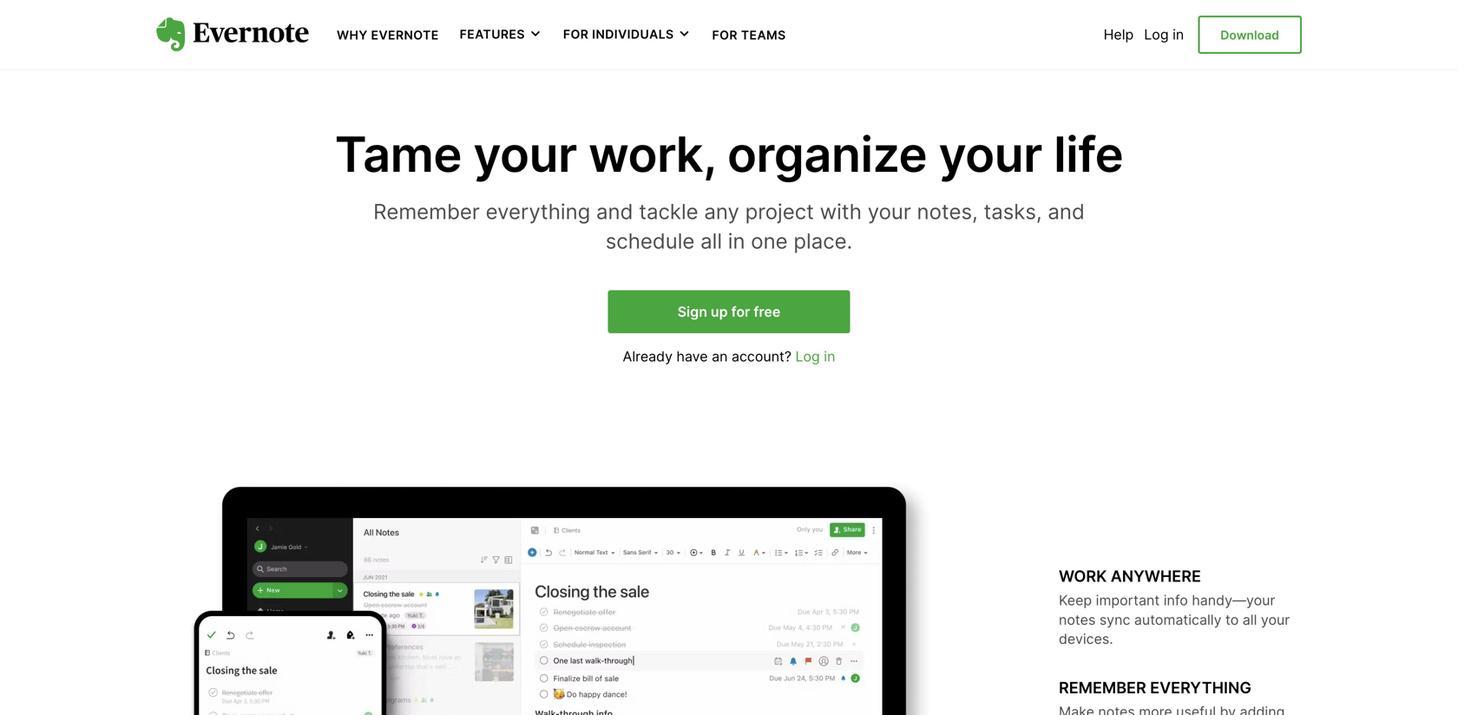 Task type: vqa. For each thing, say whether or not it's contained in the screenshot.
the left SAVE
no



Task type: locate. For each thing, give the bounding box(es) containing it.
in right "help" link at the top of page
[[1173, 26, 1184, 43]]

features
[[460, 27, 525, 42]]

2 horizontal spatial in
[[1173, 26, 1184, 43]]

all down any
[[701, 228, 722, 254]]

all right to
[[1243, 611, 1257, 628]]

1 horizontal spatial log
[[1144, 26, 1169, 43]]

keep
[[1059, 592, 1092, 609]]

automatically
[[1134, 611, 1222, 628]]

1 horizontal spatial for
[[712, 28, 738, 43]]

everything inside remember everything and tackle any project with your notes, tasks, and schedule all in one place.
[[486, 199, 590, 225]]

0 horizontal spatial everything
[[486, 199, 590, 225]]

remember inside remember everything and tackle any project with your notes, tasks, and schedule all in one place.
[[373, 199, 480, 225]]

log in link right "help" link at the top of page
[[1144, 26, 1184, 43]]

1 vertical spatial everything
[[1150, 678, 1252, 698]]

in down any
[[728, 228, 745, 254]]

all
[[701, 228, 722, 254], [1243, 611, 1257, 628]]

0 horizontal spatial all
[[701, 228, 722, 254]]

remember
[[373, 199, 480, 225], [1059, 678, 1146, 698]]

an
[[712, 348, 728, 365]]

for inside button
[[563, 27, 589, 42]]

and
[[596, 199, 633, 225], [1048, 199, 1085, 225]]

1 vertical spatial all
[[1243, 611, 1257, 628]]

and right the tasks,
[[1048, 199, 1085, 225]]

notes,
[[917, 199, 978, 225]]

already have an account? log in
[[623, 348, 835, 365]]

everything
[[486, 199, 590, 225], [1150, 678, 1252, 698]]

1 vertical spatial remember
[[1059, 678, 1146, 698]]

for for for individuals
[[563, 27, 589, 42]]

0 vertical spatial log in link
[[1144, 26, 1184, 43]]

features button
[[460, 26, 542, 43]]

remember for remember everything and tackle any project with your notes, tasks, and schedule all in one place.
[[373, 199, 480, 225]]

your
[[473, 125, 577, 184], [939, 125, 1042, 184], [868, 199, 911, 225], [1261, 611, 1290, 628]]

in
[[1173, 26, 1184, 43], [728, 228, 745, 254], [824, 348, 835, 365]]

your inside remember everything and tackle any project with your notes, tasks, and schedule all in one place.
[[868, 199, 911, 225]]

help link
[[1104, 26, 1134, 43]]

one
[[751, 228, 788, 254]]

notes
[[1059, 611, 1096, 628]]

in right account?
[[824, 348, 835, 365]]

for
[[563, 27, 589, 42], [712, 28, 738, 43]]

1 vertical spatial log in link
[[796, 348, 835, 365]]

help
[[1104, 26, 1134, 43]]

handy—your
[[1192, 592, 1275, 609]]

why
[[337, 28, 368, 43]]

1 horizontal spatial all
[[1243, 611, 1257, 628]]

2 vertical spatial in
[[824, 348, 835, 365]]

work
[[1059, 567, 1107, 586]]

1 horizontal spatial log in link
[[1144, 26, 1184, 43]]

remember down devices.
[[1059, 678, 1146, 698]]

1 horizontal spatial remember
[[1059, 678, 1146, 698]]

1 vertical spatial in
[[728, 228, 745, 254]]

0 horizontal spatial log in link
[[796, 348, 835, 365]]

1 horizontal spatial and
[[1048, 199, 1085, 225]]

2 and from the left
[[1048, 199, 1085, 225]]

schedule
[[606, 228, 695, 254]]

for teams
[[712, 28, 786, 43]]

already
[[623, 348, 673, 365]]

1 horizontal spatial in
[[824, 348, 835, 365]]

0 vertical spatial remember
[[373, 199, 480, 225]]

0 vertical spatial everything
[[486, 199, 590, 225]]

0 vertical spatial all
[[701, 228, 722, 254]]

for left teams
[[712, 28, 738, 43]]

all inside remember everything and tackle any project with your notes, tasks, and schedule all in one place.
[[701, 228, 722, 254]]

for left individuals
[[563, 27, 589, 42]]

0 horizontal spatial log
[[796, 348, 820, 365]]

0 horizontal spatial in
[[728, 228, 745, 254]]

remember down tame
[[373, 199, 480, 225]]

sign up for free link
[[608, 290, 850, 333]]

why evernote link
[[337, 26, 439, 43]]

log in link right account?
[[796, 348, 835, 365]]

and up schedule
[[596, 199, 633, 225]]

0 horizontal spatial and
[[596, 199, 633, 225]]

0 horizontal spatial for
[[563, 27, 589, 42]]

0 horizontal spatial remember
[[373, 199, 480, 225]]

log in link
[[1144, 26, 1184, 43], [796, 348, 835, 365]]

tackle
[[639, 199, 698, 225]]

any
[[704, 199, 739, 225]]

evernote
[[371, 28, 439, 43]]

log
[[1144, 26, 1169, 43], [796, 348, 820, 365]]

log right "help" link at the top of page
[[1144, 26, 1169, 43]]

for
[[731, 303, 750, 320]]

1 horizontal spatial everything
[[1150, 678, 1252, 698]]

individuals
[[592, 27, 674, 42]]

place.
[[794, 228, 853, 254]]

why evernote
[[337, 28, 439, 43]]

log right account?
[[796, 348, 820, 365]]

remember everything
[[1059, 678, 1252, 698]]

for for for teams
[[712, 28, 738, 43]]



Task type: describe. For each thing, give the bounding box(es) containing it.
sign
[[678, 303, 707, 320]]

tasks,
[[984, 199, 1042, 225]]

tame
[[335, 125, 462, 184]]

have
[[677, 348, 708, 365]]

everything for remember everything and tackle any project with your notes, tasks, and schedule all in one place.
[[486, 199, 590, 225]]

anywhere
[[1111, 567, 1201, 586]]

devices.
[[1059, 631, 1113, 648]]

up
[[711, 303, 728, 320]]

for individuals
[[563, 27, 674, 42]]

in inside remember everything and tackle any project with your notes, tasks, and schedule all in one place.
[[728, 228, 745, 254]]

0 vertical spatial in
[[1173, 26, 1184, 43]]

project
[[745, 199, 814, 225]]

1 vertical spatial log
[[796, 348, 820, 365]]

for teams link
[[712, 26, 786, 43]]

tame your work, organize your life
[[335, 125, 1123, 184]]

organize
[[727, 125, 927, 184]]

info
[[1164, 592, 1188, 609]]

0 vertical spatial log
[[1144, 26, 1169, 43]]

everything for remember everything
[[1150, 678, 1252, 698]]

work anywhere keep important info handy—your notes sync automatically to all your devices.
[[1059, 567, 1290, 648]]

evernote ui on desktop and mobile image
[[156, 478, 990, 715]]

all inside work anywhere keep important info handy—your notes sync automatically to all your devices.
[[1243, 611, 1257, 628]]

work,
[[588, 125, 716, 184]]

sign up for free
[[678, 303, 781, 320]]

sync
[[1100, 611, 1130, 628]]

download link
[[1198, 16, 1302, 54]]

download
[[1221, 28, 1279, 43]]

life
[[1054, 125, 1123, 184]]

your inside work anywhere keep important info handy—your notes sync automatically to all your devices.
[[1261, 611, 1290, 628]]

teams
[[741, 28, 786, 43]]

for individuals button
[[563, 26, 691, 43]]

to
[[1226, 611, 1239, 628]]

evernote logo image
[[156, 17, 309, 52]]

remember for remember everything
[[1059, 678, 1146, 698]]

important
[[1096, 592, 1160, 609]]

remember everything and tackle any project with your notes, tasks, and schedule all in one place.
[[373, 199, 1085, 254]]

1 and from the left
[[596, 199, 633, 225]]

free
[[754, 303, 781, 320]]

account?
[[732, 348, 792, 365]]

with
[[820, 199, 862, 225]]

log in
[[1144, 26, 1184, 43]]



